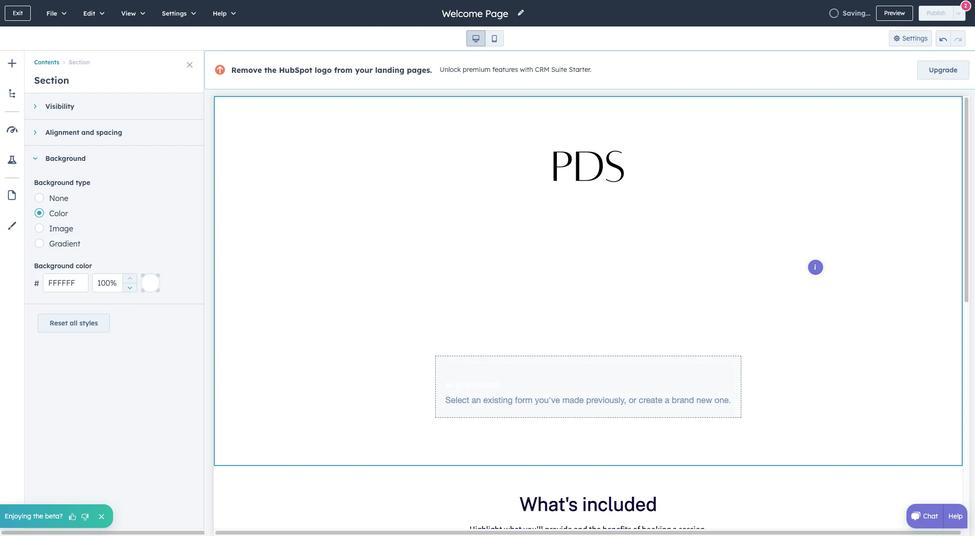 Task type: locate. For each thing, give the bounding box(es) containing it.
0 vertical spatial help
[[213, 9, 227, 17]]

and
[[81, 128, 94, 137]]

background up the #
[[34, 262, 74, 270]]

1 vertical spatial help
[[948, 512, 963, 520]]

0 horizontal spatial settings button
[[152, 0, 203, 26]]

contents button
[[34, 59, 59, 66]]

help
[[213, 9, 227, 17], [948, 512, 963, 520]]

0 horizontal spatial help
[[213, 9, 227, 17]]

0 vertical spatial settings
[[162, 9, 187, 17]]

section
[[69, 59, 90, 66], [34, 74, 69, 86]]

unlock
[[440, 65, 461, 74]]

background
[[45, 154, 86, 163], [34, 178, 74, 187], [34, 262, 74, 270]]

unlock premium features with crm suite starter.
[[440, 65, 591, 74]]

the
[[264, 65, 277, 75], [33, 512, 43, 520]]

0 horizontal spatial the
[[33, 512, 43, 520]]

caret image inside visibility dropdown button
[[34, 104, 36, 109]]

publish group
[[919, 6, 966, 21]]

None text field
[[43, 273, 88, 292]]

background inside dropdown button
[[45, 154, 86, 163]]

1 vertical spatial caret image
[[34, 130, 36, 135]]

pages.
[[407, 65, 432, 75]]

thumbsup image
[[68, 513, 77, 522]]

section down contents
[[34, 74, 69, 86]]

navigation
[[25, 51, 204, 68]]

view
[[121, 9, 136, 17]]

the for hubspot
[[264, 65, 277, 75]]

section right contents button
[[69, 59, 90, 66]]

caret image inside background dropdown button
[[32, 157, 38, 160]]

settings
[[162, 9, 187, 17], [902, 34, 928, 43]]

remove
[[231, 65, 262, 75]]

logo
[[315, 65, 332, 75]]

visibility
[[45, 102, 74, 111]]

caret image left visibility
[[34, 104, 36, 109]]

help inside button
[[213, 9, 227, 17]]

settings down preview button
[[902, 34, 928, 43]]

group
[[466, 30, 504, 46], [936, 30, 966, 46], [123, 273, 137, 292]]

upgrade link
[[917, 61, 969, 79]]

hubspot
[[279, 65, 312, 75]]

#
[[34, 279, 39, 288]]

2 horizontal spatial group
[[936, 30, 966, 46]]

preview
[[884, 9, 905, 17]]

None field
[[441, 7, 511, 20]]

enjoying the beta? button
[[0, 504, 113, 528]]

file
[[46, 9, 57, 17]]

spacing
[[96, 128, 122, 137]]

settings button
[[152, 0, 203, 26], [889, 30, 932, 46]]

caret image for background
[[32, 157, 38, 160]]

0 vertical spatial the
[[264, 65, 277, 75]]

styles
[[79, 319, 98, 327]]

section inside navigation
[[69, 59, 90, 66]]

caret image left alignment
[[34, 130, 36, 135]]

preview button
[[876, 6, 913, 21]]

settings right view button
[[162, 9, 187, 17]]

the inside 'button'
[[33, 512, 43, 520]]

1 vertical spatial settings
[[902, 34, 928, 43]]

caret image inside alignment and spacing dropdown button
[[34, 130, 36, 135]]

color
[[49, 209, 68, 218]]

background up background type
[[45, 154, 86, 163]]

1 vertical spatial background
[[34, 178, 74, 187]]

the left the beta?
[[33, 512, 43, 520]]

close image
[[187, 62, 193, 68]]

the right remove
[[264, 65, 277, 75]]

0 vertical spatial caret image
[[34, 104, 36, 109]]

0 horizontal spatial group
[[123, 273, 137, 292]]

2
[[964, 2, 967, 9]]

0 vertical spatial settings button
[[152, 0, 203, 26]]

none
[[49, 194, 68, 203]]

section button
[[59, 59, 90, 66]]

1 vertical spatial the
[[33, 512, 43, 520]]

2 vertical spatial background
[[34, 262, 74, 270]]

chat
[[923, 512, 938, 520]]

caret image
[[34, 104, 36, 109], [34, 130, 36, 135], [32, 157, 38, 160]]

2 vertical spatial caret image
[[32, 157, 38, 160]]

background button
[[25, 146, 195, 171]]

thumbsdown image
[[81, 513, 89, 522]]

contents
[[34, 59, 59, 66]]

0 vertical spatial section
[[69, 59, 90, 66]]

caret image for alignment and spacing
[[34, 130, 36, 135]]

file button
[[37, 0, 73, 26]]

1 horizontal spatial the
[[264, 65, 277, 75]]

0 vertical spatial background
[[45, 154, 86, 163]]

caret image up background type
[[32, 157, 38, 160]]

1 horizontal spatial settings button
[[889, 30, 932, 46]]

background up none
[[34, 178, 74, 187]]

premium
[[463, 65, 491, 74]]



Task type: vqa. For each thing, say whether or not it's contained in the screenshot.
caret image to the bottom
yes



Task type: describe. For each thing, give the bounding box(es) containing it.
exit link
[[5, 6, 31, 21]]

type
[[76, 178, 90, 187]]

background type
[[34, 178, 90, 187]]

background for background color
[[34, 262, 74, 270]]

suite
[[551, 65, 567, 74]]

alignment and spacing
[[45, 128, 122, 137]]

1 horizontal spatial settings
[[902, 34, 928, 43]]

opacity input text field
[[92, 273, 137, 292]]

1 vertical spatial settings button
[[889, 30, 932, 46]]

publish button
[[919, 6, 954, 21]]

enjoying
[[5, 512, 31, 520]]

autosaved button
[[836, 8, 870, 19]]

reset all styles
[[50, 319, 98, 327]]

1 vertical spatial section
[[34, 74, 69, 86]]

reset all styles button
[[38, 314, 110, 333]]

starter.
[[569, 65, 591, 74]]

edit button
[[73, 0, 111, 26]]

with
[[520, 65, 533, 74]]

visibility button
[[25, 94, 195, 119]]

your
[[355, 65, 373, 75]]

help button
[[203, 0, 243, 26]]

upgrade
[[929, 66, 958, 74]]

1 horizontal spatial help
[[948, 512, 963, 520]]

beta?
[[45, 512, 63, 520]]

remove the hubspot logo from your landing pages.
[[231, 65, 432, 75]]

image
[[49, 224, 73, 233]]

exit
[[13, 9, 23, 17]]

navigation containing contents
[[25, 51, 204, 68]]

caret image for visibility
[[34, 104, 36, 109]]

crm
[[535, 65, 549, 74]]

view button
[[111, 0, 152, 26]]

publish
[[927, 9, 946, 17]]

autosaved
[[836, 9, 870, 18]]

background color
[[34, 262, 92, 270]]

color
[[76, 262, 92, 270]]

reset
[[50, 319, 68, 327]]

1 horizontal spatial group
[[466, 30, 504, 46]]

0 horizontal spatial settings
[[162, 9, 187, 17]]

background for background
[[45, 154, 86, 163]]

gradient
[[49, 239, 80, 248]]

alignment and spacing button
[[25, 120, 195, 145]]

background for background type
[[34, 178, 74, 187]]

enjoying the beta?
[[5, 512, 63, 520]]

edit
[[83, 9, 95, 17]]

all
[[70, 319, 77, 327]]

alignment
[[45, 128, 79, 137]]

features
[[492, 65, 518, 74]]

landing
[[375, 65, 404, 75]]

the for beta?
[[33, 512, 43, 520]]

from
[[334, 65, 353, 75]]



